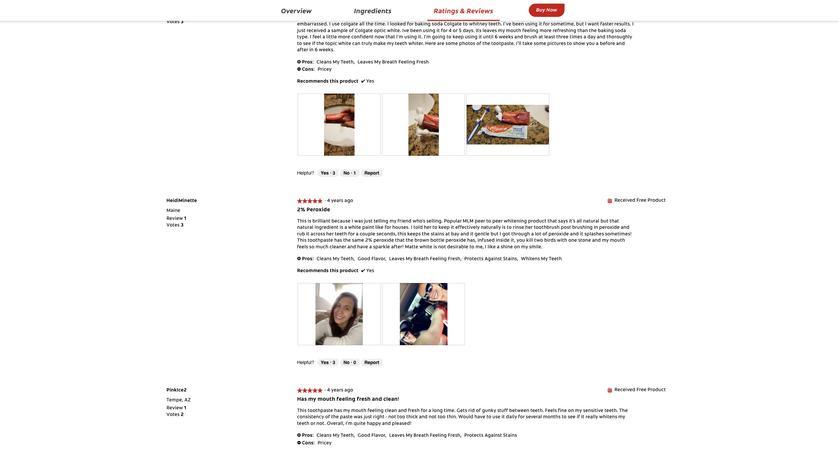 Task type: describe. For each thing, give the bounding box(es) containing it.
that left the day,
[[581, 16, 590, 20]]

but up sometime,
[[560, 16, 567, 20]]

list for helpful?
[[167, 216, 187, 229]]

several
[[526, 415, 542, 420]]

just inside this is brilliant because i was just telling my friend who's selling. popular mlm peer to peer whitening product that says it's all natural but that natural ingredient is a white paint like for houses. i told her to keep it effectively naturally is to rinse her toothbrush post brushing in peroxide and rub it across her teeth for a couple seconds, this keeps the stains at bay and it gentle but i got through a lot of peroxide and it splashes sometimes! this toothpaste has the same 2% peroxide that the brown bottle peroxide has, infused inside it, you kill two birds with one stone and my mouth feels so much cleaner and have a sparkle after! matte white is not desirable to me, i like a shine on my smile.
[[365, 219, 373, 224]]

0 vertical spatial colgate
[[444, 22, 462, 27]]

- inside this toothpaste has my mouth feeling clean and fresh for a long time. gets rid of gunky stuff between teeth. feels fine on my sensitive teeth. the consistency of the paste was just right - not too thick and not too thin. would have to use it daily for several months to see if it really whitens my teeth or not. overall, i'm quite happy and pleased!
[[386, 415, 387, 420]]

of down 'colgate'
[[349, 29, 354, 33]]

friend
[[398, 219, 412, 224]]

me
[[329, 16, 336, 20]]

it down 'buy'
[[539, 22, 543, 27]]

1 vertical spatial soda
[[615, 29, 627, 33]]

can
[[353, 42, 361, 46]]

has,
[[468, 239, 477, 243]]

teeth
[[549, 257, 562, 262]]

1 peer from the left
[[475, 219, 486, 224]]

peroxide
[[307, 207, 331, 213]]

or inside this toothpaste has my mouth feeling clean and fresh for a long time. gets rid of gunky stuff between teeth. feels fine on my sensitive teeth. the consistency of the paste was just right - not too thick and not too thin. would have to use it daily for several months to see if it really whitens my teeth or not. overall, i'm quite happy and pleased!
[[311, 422, 316, 427]]

for down between
[[519, 415, 525, 420]]

whitney
[[469, 22, 488, 27]]

make
[[374, 42, 386, 46]]

this toothpaste has my mouth feeling clean and fresh for a long time. gets rid of gunky stuff between teeth. feels fine on my sensitive teeth. the consistency of the paste was just right - not too thick and not too thin. would have to use it daily for several months to see if it really whitens my teeth or not. overall, i'm quite happy and pleased!
[[297, 409, 628, 427]]

· 4 years ago for peroxide
[[325, 199, 356, 204]]

breath for stains,
[[414, 257, 429, 262]]

review photo 1. image
[[298, 94, 381, 156]]

0 horizontal spatial 2%
[[297, 207, 305, 213]]

it.
[[418, 35, 423, 40]]

a down inside
[[497, 245, 500, 250]]

toothbrush
[[534, 226, 560, 230]]

clean
[[385, 409, 397, 414]]

but up the splashes
[[601, 219, 609, 224]]

peroxide down bay
[[446, 239, 467, 243]]

take
[[523, 42, 533, 46]]

for up same
[[349, 232, 355, 237]]

1 for helpful?
[[184, 217, 187, 222]]

feel
[[313, 35, 322, 40]]

white.
[[387, 29, 401, 33]]

2 horizontal spatial teeth.
[[605, 409, 619, 414]]

birds
[[545, 239, 556, 243]]

infused
[[478, 239, 495, 243]]

if inside this toothpaste has my mouth feeling clean and fresh for a long time. gets rid of gunky stuff between teeth. feels fine on my sensitive teeth. the consistency of the paste was just right - not too thick and not too thin. would have to use it daily for several months to see if it really whitens my teeth or not. overall, i'm quite happy and pleased!
[[577, 415, 580, 420]]

and up i'll
[[515, 35, 524, 40]]

1 vertical spatial little
[[327, 35, 337, 40]]

product for 2% peroxide
[[648, 199, 666, 203]]

⊞ received free product for 2% peroxide
[[607, 199, 666, 204]]

a right felt
[[613, 16, 616, 20]]

i up than
[[586, 22, 587, 27]]

feeling inside this toothpaste has my mouth feeling clean and fresh for a long time. gets rid of gunky stuff between teeth. feels fine on my sensitive teeth. the consistency of the paste was just right - not too thick and not too thin. would have to use it daily for several months to see if it really whitens my teeth or not. overall, i'm quite happy and pleased!
[[368, 409, 384, 414]]

the up matte
[[406, 239, 414, 243]]

my up paste in the bottom left of the page
[[344, 409, 350, 414]]

but up than
[[577, 22, 584, 27]]

now
[[375, 35, 385, 40]]

sometimes!
[[606, 232, 632, 237]]

and up one
[[571, 232, 579, 237]]

a left the "sparkle"
[[370, 245, 372, 250]]

overview button
[[275, 4, 319, 18]]

review for this toothpaste has my mouth feeling clean and fresh for a long time. gets rid of gunky stuff between teeth. feels fine on my sensitive teeth. the consistency of the paste was just right - not too thick and not too thin. would have to use it daily for several months to see if it really whitens my teeth or not. overall, i'm quite happy and pleased!
[[167, 407, 183, 411]]

keep inside the my mom told me my teeth were yellow at a family gathering in front of family. i didnt think my teeth were that bad but after that day, i felt a little embarrassed. i use colgate all the time. i looked for baking soda colgate to whitney teeth. i've been using it for sometime, but i want faster results. i just received a sample of colgate optic white. ive been using it for 4 or 5 days. its leaves my mouth feeling more refreshing than the baking soda type. i feel a little more confident now that i'm using it. i'm going to keep using it until 6 weeks and brush at least three times a day and thoroughly to see if the topic white can truly make my teeth whiter. here are some photos of the tootpaste. i'll take some pictures to show you a before and after in 6 weeks.
[[453, 35, 464, 40]]

overview
[[281, 6, 312, 15]]

and down the splashes
[[593, 239, 601, 243]]

my up i've
[[505, 16, 512, 20]]

my down overall,
[[333, 434, 340, 439]]

keeps
[[408, 232, 421, 237]]

is left 'brilliant'
[[308, 219, 312, 224]]

received for 2% peroxide
[[615, 199, 636, 203]]

a left the sample in the top left of the page
[[328, 29, 330, 33]]

0 vertical spatial in
[[436, 16, 440, 20]]

a right feel
[[323, 35, 325, 40]]

through
[[512, 232, 530, 237]]

2 horizontal spatial at
[[539, 35, 544, 40]]

1 vertical spatial baking
[[598, 29, 614, 33]]

breath inside + pros: cleans my teeth, leaves my breath feeling fresh - cons: pricey
[[382, 60, 398, 65]]

feeling inside the my mom told me my teeth were yellow at a family gathering in front of family. i didnt think my teeth were that bad but after that day, i felt a little embarrassed. i use colgate all the time. i looked for baking soda colgate to whitney teeth. i've been using it for sometime, but i want faster results. i just received a sample of colgate optic white. ive been using it for 4 or 5 days. its leaves my mouth feeling more refreshing than the baking soda type. i feel a little more confident now that i'm using it. i'm going to keep using it until 6 weeks and brush at least three times a day and thoroughly to see if the topic white can truly make my teeth whiter. here are some photos of the tootpaste. i'll take some pictures to show you a before and after in 6 weeks.
[[523, 29, 539, 33]]

at inside this is brilliant because i was just telling my friend who's selling. popular mlm peer to peer whitening product that says it's all natural but that natural ingredient is a white paint like for houses. i told her to keep it effectively naturally is to rinse her toothbrush post brushing in peroxide and rub it across her teeth for a couple seconds, this keeps the stains at bay and it gentle but i got through a lot of peroxide and it splashes sometimes! this toothpaste has the same 2% peroxide that the brown bottle peroxide has, infused inside it, you kill two birds with one stone and my mouth feels so much cleaner and have a sparkle after! matte white is not desirable to me, i like a shine on my smile.
[[446, 232, 450, 237]]

so
[[310, 245, 315, 250]]

good for whitens
[[358, 257, 371, 262]]

stains
[[431, 232, 445, 237]]

yes left no · 0
[[321, 360, 329, 365]]

pinkice2
[[167, 389, 187, 393]]

weeks.
[[319, 48, 335, 53]]

it up has,
[[471, 232, 474, 237]]

pros: for whitens
[[302, 257, 314, 262]]

feels
[[297, 245, 308, 250]]

weeks
[[499, 35, 514, 40]]

to down times in the right top of the page
[[568, 42, 572, 46]]

1 horizontal spatial 6
[[495, 35, 498, 40]]

0 horizontal spatial like
[[376, 226, 384, 230]]

to right going
[[447, 35, 452, 40]]

has inside this is brilliant because i was just telling my friend who's selling. popular mlm peer to peer whitening product that says it's all natural but that natural ingredient is a white paint like for houses. i told her to keep it effectively naturally is to rinse her toothbrush post brushing in peroxide and rub it across her teeth for a couple seconds, this keeps the stains at bay and it gentle but i got through a lot of peroxide and it splashes sometimes! this toothpaste has the same 2% peroxide that the brown bottle peroxide has, infused inside it, you kill two birds with one stone and my mouth feels so much cleaner and have a sparkle after! matte white is not desirable to me, i like a shine on my smile.
[[335, 239, 342, 243]]

leaves for stains
[[390, 434, 405, 439]]

has
[[297, 397, 307, 402]]

to up naturally
[[487, 219, 492, 224]]

and down right
[[383, 422, 391, 427]]

4 for peroxide
[[327, 199, 330, 204]]

votes for this toothpaste has my mouth feeling clean and fresh for a long time. gets rid of gunky stuff between teeth. feels fine on my sensitive teeth. the consistency of the paste was just right - not too thick and not too thin. would have to use it daily for several months to see if it really whitens my teeth or not. overall, i'm quite happy and pleased!
[[167, 413, 180, 418]]

my down cleaner at bottom left
[[333, 257, 340, 262]]

my down the
[[619, 415, 626, 420]]

using up going
[[423, 29, 436, 33]]

gathering
[[412, 16, 434, 20]]

i up white.
[[388, 22, 389, 27]]

told inside the my mom told me my teeth were yellow at a family gathering in front of family. i didnt think my teeth were that bad but after that day, i felt a little embarrassed. i use colgate all the time. i looked for baking soda colgate to whitney teeth. i've been using it for sometime, but i want faster results. i just received a sample of colgate optic white. ive been using it for 4 or 5 days. its leaves my mouth feeling more refreshing than the baking soda type. i feel a little more confident now that i'm using it. i'm going to keep using it until 6 weeks and brush at least three times a day and thoroughly to see if the topic white can truly make my teeth whiter. here are some photos of the tootpaste. i'll take some pictures to show you a before and after in 6 weeks.
[[318, 16, 327, 20]]

to down has,
[[470, 245, 475, 250]]

fresh inside this toothpaste has my mouth feeling clean and fresh for a long time. gets rid of gunky stuff between teeth. feels fine on my sensitive teeth. the consistency of the paste was just right - not too thick and not too thin. would have to use it daily for several months to see if it really whitens my teeth or not. overall, i'm quite happy and pleased!
[[408, 409, 420, 414]]

ratings & reviews button
[[428, 4, 500, 21]]

would
[[459, 415, 474, 420]]

0 horizontal spatial feeling
[[337, 397, 356, 402]]

it,
[[511, 239, 516, 243]]

for up ive
[[407, 22, 414, 27]]

a down because
[[345, 226, 347, 230]]

colgate
[[341, 22, 358, 27]]

popular
[[444, 219, 462, 224]]

0 horizontal spatial not
[[389, 415, 396, 420]]

my up houses.
[[390, 219, 397, 224]]

0 horizontal spatial natural
[[297, 226, 314, 230]]

2% inside this is brilliant because i was just telling my friend who's selling. popular mlm peer to peer whitening product that says it's all natural but that natural ingredient is a white paint like for houses. i told her to keep it effectively naturally is to rinse her toothbrush post brushing in peroxide and rub it across her teeth for a couple seconds, this keeps the stains at bay and it gentle but i got through a lot of peroxide and it splashes sometimes! this toothpaste has the same 2% peroxide that the brown bottle peroxide has, infused inside it, you kill two birds with one stone and my mouth feels so much cleaner and have a sparkle after! matte white is not desirable to me, i like a shine on my smile.
[[366, 239, 373, 243]]

teeth up 'colgate'
[[345, 16, 357, 20]]

across
[[311, 232, 325, 237]]

2 this from the top
[[297, 239, 307, 243]]

for left long
[[421, 409, 428, 414]]

a inside this toothpaste has my mouth feeling clean and fresh for a long time. gets rid of gunky stuff between teeth. feels fine on my sensitive teeth. the consistency of the paste was just right - not too thick and not too thin. would have to use it daily for several months to see if it really whitens my teeth or not. overall, i'm quite happy and pleased!
[[429, 409, 432, 414]]

2 recommends this product ✔ yes from the top
[[297, 269, 374, 274]]

tootpaste.
[[492, 42, 515, 46]]

helpful? for no · 1
[[297, 170, 314, 176]]

but down naturally
[[491, 232, 499, 237]]

1 horizontal spatial natural
[[584, 219, 600, 224]]

list for this toothpaste has my mouth feeling clean and fresh for a long time. gets rid of gunky stuff between teeth. feels fine on my sensitive teeth. the consistency of the paste was just right - not too thick and not too thin. would have to use it daily for several months to see if it really whitens my teeth or not. overall, i'm quite happy and pleased!
[[167, 406, 187, 419]]

teeth, for whitens
[[341, 257, 355, 262]]

have inside this toothpaste has my mouth feeling clean and fresh for a long time. gets rid of gunky stuff between teeth. feels fine on my sensitive teeth. the consistency of the paste was just right - not too thick and not too thin. would have to use it daily for several months to see if it really whitens my teeth or not. overall, i'm quite happy and pleased!
[[475, 415, 486, 420]]

my down "make"
[[375, 60, 381, 65]]

a left day
[[584, 35, 587, 40]]

teeth down ive
[[395, 42, 408, 46]]

2 peer from the left
[[493, 219, 503, 224]]

peroxide up with
[[549, 232, 569, 237]]

are
[[438, 42, 445, 46]]

my inside the my mom told me my teeth were yellow at a family gathering in front of family. i didnt think my teeth were that bad but after that day, i felt a little embarrassed. i use colgate all the time. i looked for baking soda colgate to whitney teeth. i've been using it for sometime, but i want faster results. i just received a sample of colgate optic white. ive been using it for 4 or 5 days. its leaves my mouth feeling more refreshing than the baking soda type. i feel a little more confident now that i'm using it. i'm going to keep using it until 6 weeks and brush at least three times a day and thoroughly to see if the topic white can truly make my teeth whiter. here are some photos of the tootpaste. i'll take some pictures to show you a before and after in 6 weeks.
[[297, 16, 304, 20]]

better tootpaste
[[297, 4, 342, 9]]

+ for whitens
[[297, 257, 301, 261]]

0 horizontal spatial baking
[[415, 22, 431, 27]]

1 horizontal spatial teeth.
[[531, 409, 544, 414]]

happy
[[367, 422, 381, 427]]

to up got
[[507, 226, 512, 230]]

lot
[[535, 232, 542, 237]]

white inside the my mom told me my teeth were yellow at a family gathering in front of family. i didnt think my teeth were that bad but after that day, i felt a little embarrassed. i use colgate all the time. i looked for baking soda colgate to whitney teeth. i've been using it for sometime, but i want faster results. i just received a sample of colgate optic white. ive been using it for 4 or 5 days. its leaves my mouth feeling more refreshing than the baking soda type. i feel a little more confident now that i'm using it. i'm going to keep using it until 6 weeks and brush at least three times a day and thoroughly to see if the topic white can truly make my teeth whiter. here are some photos of the tootpaste. i'll take some pictures to show you a before and after in 6 weeks.
[[339, 42, 351, 46]]

0 vertical spatial this
[[330, 79, 339, 84]]

you inside the my mom told me my teeth were yellow at a family gathering in front of family. i didnt think my teeth were that bad but after that day, i felt a little embarrassed. i use colgate all the time. i looked for baking soda colgate to whitney teeth. i've been using it for sometime, but i want faster results. i just received a sample of colgate optic white. ive been using it for 4 or 5 days. its leaves my mouth feeling more refreshing than the baking soda type. i feel a little more confident now that i'm using it. i'm going to keep using it until 6 weeks and brush at least three times a day and thoroughly to see if the topic white can truly make my teeth whiter. here are some photos of the tootpaste. i'll take some pictures to show you a before and after in 6 weeks.
[[587, 42, 595, 46]]

1 were from the left
[[358, 16, 370, 20]]

0 vertical spatial been
[[513, 22, 524, 27]]

whiter.
[[409, 42, 424, 46]]

the up brown
[[422, 232, 430, 237]]

ingredient
[[315, 226, 339, 230]]

and right thick
[[419, 415, 428, 420]]

all inside the my mom told me my teeth were yellow at a family gathering in front of family. i didnt think my teeth were that bad but after that day, i felt a little embarrassed. i use colgate all the time. i looked for baking soda colgate to whitney teeth. i've been using it for sometime, but i want faster results. i just received a sample of colgate optic white. ive been using it for 4 or 5 days. its leaves my mouth feeling more refreshing than the baking soda type. i feel a little more confident now that i'm using it. i'm going to keep using it until 6 weeks and brush at least three times a day and thoroughly to see if the topic white can truly make my teeth whiter. here are some photos of the tootpaste. i'll take some pictures to show you a before and after in 6 weeks.
[[360, 22, 365, 27]]

4 inside the my mom told me my teeth were yellow at a family gathering in front of family. i didnt think my teeth were that bad but after that day, i felt a little embarrassed. i use colgate all the time. i looked for baking soda colgate to whitney teeth. i've been using it for sometime, but i want faster results. i just received a sample of colgate optic white. ive been using it for 4 or 5 days. its leaves my mouth feeling more refreshing than the baking soda type. i feel a little more confident now that i'm using it. i'm going to keep using it until 6 weeks and brush at least three times a day and thoroughly to see if the topic white can truly make my teeth whiter. here are some photos of the tootpaste. i'll take some pictures to show you a before and after in 6 weeks.
[[449, 29, 452, 33]]

my down the splashes
[[603, 239, 609, 243]]

0 vertical spatial after
[[569, 16, 580, 20]]

gets
[[457, 409, 468, 414]]

sensitive
[[584, 409, 604, 414]]

thick
[[407, 415, 418, 420]]

it down "popular"
[[451, 226, 455, 230]]

to down fine
[[562, 415, 567, 420]]

report button for 1
[[361, 169, 383, 177]]

using down ive
[[405, 35, 417, 40]]

matte
[[405, 245, 419, 250]]

have inside this is brilliant because i was just telling my friend who's selling. popular mlm peer to peer whitening product that says it's all natural but that natural ingredient is a white paint like for houses. i told her to keep it effectively naturally is to rinse her toothbrush post brushing in peroxide and rub it across her teeth for a couple seconds, this keeps the stains at bay and it gentle but i got through a lot of peroxide and it splashes sometimes! this toothpaste has the same 2% peroxide that the brown bottle peroxide has, infused inside it, you kill two birds with one stone and my mouth feels so much cleaner and have a sparkle after! matte white is not desirable to me, i like a shine on my smile.
[[358, 245, 368, 250]]

2 vertical spatial this
[[330, 269, 339, 274]]

that up sometimes!
[[610, 219, 620, 224]]

1 vertical spatial 6
[[315, 48, 318, 53]]

i up keeps
[[411, 226, 413, 230]]

review 1 votes 3
[[167, 217, 187, 228]]

cleans for whitens
[[317, 257, 332, 262]]

feeling inside + pros: cleans my teeth, leaves my breath feeling fresh - cons: pricey
[[399, 60, 416, 65]]

houses.
[[393, 226, 410, 230]]

pictures
[[548, 42, 566, 46]]

to down type.
[[297, 42, 302, 46]]

least
[[545, 35, 556, 40]]

helpful? for no · 0
[[297, 360, 314, 365]]

that up toothbrush
[[548, 219, 558, 224]]

pros: for -
[[302, 434, 314, 439]]

i'm inside this toothpaste has my mouth feeling clean and fresh for a long time. gets rid of gunky stuff between teeth. feels fine on my sensitive teeth. the consistency of the paste was just right - not too thick and not too thin. would have to use it daily for several months to see if it really whitens my teeth or not. overall, i'm quite happy and pleased!
[[346, 422, 353, 427]]

⊞ received free product for has my mouth feeling fresh and clean!
[[607, 388, 666, 393]]

my down weeks.
[[333, 60, 340, 65]]

yes down + pros: cleans my teeth, leaves my breath feeling fresh - cons: pricey
[[367, 79, 374, 84]]

review photo 3. image
[[467, 94, 549, 156]]

2
[[181, 413, 184, 418]]

of up not.
[[325, 415, 330, 420]]

faster
[[601, 22, 614, 27]]

teeth, for -
[[341, 434, 355, 439]]

of right front on the right
[[454, 16, 459, 20]]

0 vertical spatial soda
[[432, 22, 443, 27]]

the down until
[[483, 42, 491, 46]]

my left teeth
[[541, 257, 548, 262]]

mlm
[[463, 219, 474, 224]]

toothpaste inside this toothpaste has my mouth feeling clean and fresh for a long time. gets rid of gunky stuff between teeth. feels fine on my sensitive teeth. the consistency of the paste was just right - not too thick and not too thin. would have to use it daily for several months to see if it really whitens my teeth or not. overall, i'm quite happy and pleased!
[[308, 409, 333, 414]]

here
[[426, 42, 436, 46]]

days.
[[463, 29, 475, 33]]

quite
[[354, 422, 366, 427]]

report for no · 1
[[365, 170, 380, 176]]

3 inside review 1 votes 3
[[181, 223, 184, 228]]

i up the whitney
[[476, 16, 477, 20]]

time. inside this toothpaste has my mouth feeling clean and fresh for a long time. gets rid of gunky stuff between teeth. feels fine on my sensitive teeth. the consistency of the paste was just right - not too thick and not too thin. would have to use it daily for several months to see if it really whitens my teeth or not. overall, i'm quite happy and pleased!
[[444, 409, 456, 414]]

the down feel
[[317, 42, 324, 46]]

2 horizontal spatial her
[[526, 226, 533, 230]]

0 horizontal spatial colgate
[[355, 29, 373, 33]]

want
[[588, 22, 600, 27]]

2 vertical spatial product
[[340, 269, 359, 274]]

it left really
[[582, 415, 585, 420]]

1 horizontal spatial her
[[424, 226, 432, 230]]

a up same
[[356, 232, 359, 237]]

2 horizontal spatial i'm
[[424, 35, 431, 40]]

my down pleased!
[[406, 434, 413, 439]]

going
[[432, 35, 446, 40]]

for up seconds,
[[385, 226, 392, 230]]

it's
[[570, 219, 576, 224]]

1 for this toothpaste has my mouth feeling clean and fresh for a long time. gets rid of gunky stuff between teeth. feels fine on my sensitive teeth. the consistency of the paste was just right - not too thick and not too thin. would have to use it daily for several months to see if it really whitens my teeth or not. overall, i'm quite happy and pleased!
[[184, 407, 187, 411]]

1 votes from the top
[[167, 20, 180, 24]]

feeling for stains,
[[430, 257, 447, 262]]

yes down the "sparkle"
[[367, 269, 374, 274]]

before
[[600, 42, 616, 46]]

no for no · 1
[[344, 170, 350, 176]]

content helpfulness group for good flavor,
[[297, 359, 383, 367]]

flavor, for whitens
[[372, 257, 387, 262]]

naturally
[[481, 226, 501, 230]]

this for has
[[297, 409, 307, 414]]

smile.
[[530, 245, 543, 250]]

brown
[[415, 239, 430, 243]]

i down me
[[330, 22, 331, 27]]

paste
[[340, 415, 353, 420]]

rinse
[[513, 226, 525, 230]]

months
[[544, 415, 561, 420]]

just inside this toothpaste has my mouth feeling clean and fresh for a long time. gets rid of gunky stuff between teeth. feels fine on my sensitive teeth. the consistency of the paste was just right - not too thick and not too thin. would have to use it daily for several months to see if it really whitens my teeth or not. overall, i'm quite happy and pleased!
[[364, 415, 372, 420]]

2 vertical spatial white
[[420, 245, 433, 250]]

who's
[[413, 219, 426, 224]]

my left 'sensitive'
[[576, 409, 582, 414]]

was inside this is brilliant because i was just telling my friend who's selling. popular mlm peer to peer whitening product that says it's all natural but that natural ingredient is a white paint like for houses. i told her to keep it effectively naturally is to rinse her toothbrush post brushing in peroxide and rub it across her teeth for a couple seconds, this keeps the stains at bay and it gentle but i got through a lot of peroxide and it splashes sometimes! this toothpaste has the same 2% peroxide that the brown bottle peroxide has, infused inside it, you kill two birds with one stone and my mouth feels so much cleaner and have a sparkle after! matte white is not desirable to me, i like a shine on my smile.
[[355, 219, 363, 224]]

0 vertical spatial more
[[540, 29, 552, 33]]

show
[[574, 42, 586, 46]]

and up thick
[[399, 409, 407, 414]]

⊞ for 2% peroxide
[[607, 199, 613, 204]]

whitens
[[600, 415, 618, 420]]

me,
[[476, 245, 484, 250]]

0 vertical spatial little
[[617, 16, 628, 20]]

i left felt
[[602, 16, 603, 20]]

2 recommends from the top
[[297, 269, 329, 274]]

family
[[396, 16, 410, 20]]

for down bad
[[544, 22, 550, 27]]

0 vertical spatial fresh
[[357, 397, 371, 402]]

tempe, az
[[167, 398, 191, 403]]

0 horizontal spatial after
[[297, 48, 308, 53]]

cons: inside + pros: cleans my teeth, leaves my breath feeling fresh - cons: pricey
[[302, 68, 315, 72]]

that down white.
[[386, 35, 395, 40]]

0 vertical spatial at
[[387, 16, 391, 20]]

1 horizontal spatial not
[[429, 415, 437, 420]]

has inside this toothpaste has my mouth feeling clean and fresh for a long time. gets rid of gunky stuff between teeth. feels fine on my sensitive teeth. the consistency of the paste was just right - not too thick and not too thin. would have to use it daily for several months to see if it really whitens my teeth or not. overall, i'm quite happy and pleased!
[[335, 409, 342, 414]]

results.
[[615, 22, 632, 27]]

teeth. inside the my mom told me my teeth were yellow at a family gathering in front of family. i didnt think my teeth were that bad but after that day, i felt a little embarrassed. i use colgate all the time. i looked for baking soda colgate to whitney teeth. i've been using it for sometime, but i want faster results. i just received a sample of colgate optic white. ive been using it for 4 or 5 days. its leaves my mouth feeling more refreshing than the baking soda type. i feel a little more confident now that i'm using it. i'm going to keep using it until 6 weeks and brush at least three times a day and thoroughly to see if the topic white can truly make my teeth whiter. here are some photos of the tootpaste. i'll take some pictures to show you a before and after in 6 weeks.
[[489, 22, 502, 27]]

sometime,
[[551, 22, 575, 27]]

protects for stains,
[[465, 257, 484, 262]]

stuff
[[498, 409, 508, 414]]

buy now button
[[529, 4, 565, 17]]

that up after!
[[395, 239, 405, 243]]

consistency
[[297, 415, 324, 420]]

0 horizontal spatial her
[[327, 232, 334, 237]]

didnt
[[479, 16, 491, 20]]

good for -
[[358, 434, 371, 439]]

peroxide up sometimes!
[[600, 226, 620, 230]]

looked
[[390, 22, 406, 27]]



Task type: locate. For each thing, give the bounding box(es) containing it.
1 horizontal spatial time.
[[444, 409, 456, 414]]

fresh,
[[448, 257, 462, 262], [448, 434, 462, 439]]

product inside this is brilliant because i was just telling my friend who's selling. popular mlm peer to peer whitening product that says it's all natural but that natural ingredient is a white paint like for houses. i told her to keep it effectively naturally is to rinse her toothbrush post brushing in peroxide and rub it across her teeth for a couple seconds, this keeps the stains at bay and it gentle but i got through a lot of peroxide and it splashes sometimes! this toothpaste has the same 2% peroxide that the brown bottle peroxide has, infused inside it, you kill two birds with one stone and my mouth feels so much cleaner and have a sparkle after! matte white is not desirable to me, i like a shine on my smile.
[[529, 219, 547, 224]]

2 votes from the top
[[167, 223, 180, 228]]

2 cons: from the top
[[302, 441, 315, 446]]

2 no from the top
[[344, 360, 350, 365]]

- inside + pros: cleans my teeth, leaves my breath feeling fresh - cons: pricey
[[297, 67, 301, 71]]

of
[[454, 16, 459, 20], [349, 29, 354, 33], [477, 42, 482, 46], [543, 232, 548, 237], [476, 409, 481, 414], [325, 415, 330, 420]]

3 this from the top
[[297, 409, 307, 414]]

toothpaste inside this is brilliant because i was just telling my friend who's selling. popular mlm peer to peer whitening product that says it's all natural but that natural ingredient is a white paint like for houses. i told her to keep it effectively naturally is to rinse her toothbrush post brushing in peroxide and rub it across her teeth for a couple seconds, this keeps the stains at bay and it gentle but i got through a lot of peroxide and it splashes sometimes! this toothpaste has the same 2% peroxide that the brown bottle peroxide has, infused inside it, you kill two birds with one stone and my mouth feels so much cleaner and have a sparkle after! matte white is not desirable to me, i like a shine on my smile.
[[308, 239, 333, 243]]

i left feel
[[310, 35, 312, 40]]

2 received from the top
[[615, 388, 636, 393]]

see inside this toothpaste has my mouth feeling clean and fresh for a long time. gets rid of gunky stuff between teeth. feels fine on my sensitive teeth. the consistency of the paste was just right - not too thick and not too thin. would have to use it daily for several months to see if it really whitens my teeth or not. overall, i'm quite happy and pleased!
[[568, 415, 576, 420]]

received for has my mouth feeling fresh and clean!
[[615, 388, 636, 393]]

because
[[332, 219, 351, 224]]

and down the effectively
[[461, 232, 469, 237]]

&
[[460, 6, 466, 15]]

2 · 4 years ago from the top
[[325, 389, 356, 393]]

1 vertical spatial told
[[414, 226, 423, 230]]

⊞ received free product
[[607, 199, 666, 204], [607, 388, 666, 393]]

1 horizontal spatial soda
[[615, 29, 627, 33]]

1 received from the top
[[615, 199, 636, 203]]

i'll
[[517, 42, 522, 46]]

0 vertical spatial ⊞
[[607, 199, 613, 204]]

votes
[[167, 20, 180, 24], [167, 223, 180, 228], [167, 413, 180, 418]]

flavor, inside + pros: cleans my teeth, good flavor, leaves my breath feeling fresh, protects against stains, whitens my teeth
[[372, 257, 387, 262]]

2 vertical spatial pros:
[[302, 434, 314, 439]]

1 ago from the top
[[345, 199, 354, 204]]

it right rub at the left of the page
[[306, 232, 310, 237]]

received
[[615, 199, 636, 203], [615, 388, 636, 393]]

years for my
[[331, 389, 344, 393]]

was up quite
[[354, 415, 363, 420]]

heidiminette
[[167, 199, 197, 204]]

teeth inside this is brilliant because i was just telling my friend who's selling. popular mlm peer to peer whitening product that says it's all natural but that natural ingredient is a white paint like for houses. i told her to keep it effectively naturally is to rinse her toothbrush post brushing in peroxide and rub it across her teeth for a couple seconds, this keeps the stains at bay and it gentle but i got through a lot of peroxide and it splashes sometimes! this toothpaste has the same 2% peroxide that the brown bottle peroxide has, infused inside it, you kill two birds with one stone and my mouth feels so much cleaner and have a sparkle after! matte white is not desirable to me, i like a shine on my smile.
[[335, 232, 347, 237]]

1 vertical spatial pros:
[[302, 257, 314, 262]]

2 toothpaste from the top
[[308, 409, 333, 414]]

leaves inside + pros: cleans my teeth, good flavor, leaves my breath feeling fresh, protects against stains, whitens my teeth
[[390, 257, 405, 262]]

protects for stains
[[465, 434, 484, 439]]

6 left weeks.
[[315, 48, 318, 53]]

you
[[587, 42, 595, 46], [517, 239, 526, 243]]

product
[[340, 79, 359, 84], [529, 219, 547, 224], [340, 269, 359, 274]]

right
[[374, 415, 385, 420]]

4 for my
[[327, 389, 330, 393]]

1 cleans from the top
[[317, 60, 332, 65]]

1 vertical spatial received
[[615, 388, 636, 393]]

breath inside + pros: cleans my teeth, good flavor, leaves my breath feeling fresh, protects against stains - cons: pricey
[[414, 434, 429, 439]]

1 vertical spatial flavor,
[[372, 434, 387, 439]]

mouth up consistency
[[318, 397, 335, 402]]

flavor,
[[372, 257, 387, 262], [372, 434, 387, 439]]

fresh, for stains,
[[448, 257, 462, 262]]

1 horizontal spatial see
[[568, 415, 576, 420]]

1 vertical spatial · 4 years ago
[[325, 389, 356, 393]]

not inside this is brilliant because i was just telling my friend who's selling. popular mlm peer to peer whitening product that says it's all natural but that natural ingredient is a white paint like for houses. i told her to keep it effectively naturally is to rinse her toothbrush post brushing in peroxide and rub it across her teeth for a couple seconds, this keeps the stains at bay and it gentle but i got through a lot of peroxide and it splashes sometimes! this toothpaste has the same 2% peroxide that the brown bottle peroxide has, infused inside it, you kill two birds with one stone and my mouth feels so much cleaner and have a sparkle after! matte white is not desirable to me, i like a shine on my smile.
[[439, 245, 446, 250]]

teeth, down can
[[341, 60, 355, 65]]

after!
[[391, 245, 404, 250]]

1 vertical spatial like
[[488, 245, 496, 250]]

overall,
[[327, 422, 345, 427]]

thoroughly
[[607, 35, 633, 40]]

stone
[[579, 239, 591, 243]]

reviews
[[467, 6, 494, 15]]

mouth down sometimes!
[[610, 239, 626, 243]]

my down matte
[[406, 257, 413, 262]]

against left stains,
[[485, 257, 502, 262]]

a white smile can carry a face without makeup on those lazy weekend days. image
[[298, 283, 381, 346]]

breath inside + pros: cleans my teeth, good flavor, leaves my breath feeling fresh, protects against stains, whitens my teeth
[[414, 257, 429, 262]]

3 pros: from the top
[[302, 434, 314, 439]]

2 list from the top
[[167, 216, 187, 229]]

good inside + pros: cleans my teeth, good flavor, leaves my breath feeling fresh, protects against stains - cons: pricey
[[358, 434, 371, 439]]

0 vertical spatial · 4 years ago
[[325, 199, 356, 204]]

0 vertical spatial you
[[587, 42, 595, 46]]

my down the kill
[[522, 245, 529, 250]]

1 report button from the top
[[361, 169, 383, 177]]

and up before
[[597, 35, 606, 40]]

was
[[355, 219, 363, 224], [354, 415, 363, 420]]

leaves for stains,
[[390, 257, 405, 262]]

ago for my
[[345, 389, 354, 393]]

+ for -
[[297, 434, 301, 437]]

no
[[344, 170, 350, 176], [344, 360, 350, 365]]

see inside the my mom told me my teeth were yellow at a family gathering in front of family. i didnt think my teeth were that bad but after that day, i felt a little embarrassed. i use colgate all the time. i looked for baking soda colgate to whitney teeth. i've been using it for sometime, but i want faster results. i just received a sample of colgate optic white. ive been using it for 4 or 5 days. its leaves my mouth feeling more refreshing than the baking soda type. i feel a little more confident now that i'm using it. i'm going to keep using it until 6 weeks and brush at least three times a day and thoroughly to see if the topic white can truly make my teeth whiter. here are some photos of the tootpaste. i'll take some pictures to show you a before and after in 6 weeks.
[[303, 42, 311, 46]]

or inside the my mom told me my teeth were yellow at a family gathering in front of family. i didnt think my teeth were that bad but after that day, i felt a little embarrassed. i use colgate all the time. i looked for baking soda colgate to whitney teeth. i've been using it for sometime, but i want faster results. i just received a sample of colgate optic white. ive been using it for 4 or 5 days. its leaves my mouth feeling more refreshing than the baking soda type. i feel a little more confident now that i'm using it. i'm going to keep using it until 6 weeks and brush at least three times a day and thoroughly to see if the topic white can truly make my teeth whiter. here are some photos of the tootpaste. i'll take some pictures to show you a before and after in 6 weeks.
[[453, 29, 458, 33]]

product for has my mouth feeling fresh and clean!
[[648, 388, 666, 393]]

i
[[476, 16, 477, 20], [602, 16, 603, 20], [330, 22, 331, 27], [388, 22, 389, 27], [586, 22, 587, 27], [633, 22, 634, 27], [310, 35, 312, 40], [352, 219, 353, 224], [411, 226, 413, 230], [500, 232, 502, 237], [485, 245, 487, 250]]

content helpfulness group
[[297, 169, 383, 177], [297, 359, 383, 367]]

if inside the my mom told me my teeth were yellow at a family gathering in front of family. i didnt think my teeth were that bad but after that day, i felt a little embarrassed. i use colgate all the time. i looked for baking soda colgate to whitney teeth. i've been using it for sometime, but i want faster results. i just received a sample of colgate optic white. ive been using it for 4 or 5 days. its leaves my mouth feeling more refreshing than the baking soda type. i feel a little more confident now that i'm using it. i'm going to keep using it until 6 weeks and brush at least three times a day and thoroughly to see if the topic white can truly make my teeth whiter. here are some photos of the tootpaste. i'll take some pictures to show you a before and after in 6 weeks.
[[312, 42, 316, 46]]

2 too from the left
[[438, 415, 446, 420]]

free for has my mouth feeling fresh and clean!
[[637, 388, 647, 393]]

a
[[392, 16, 395, 20], [613, 16, 616, 20], [328, 29, 330, 33], [323, 35, 325, 40], [584, 35, 587, 40], [596, 42, 599, 46], [345, 226, 347, 230], [356, 232, 359, 237], [532, 232, 534, 237], [370, 245, 372, 250], [497, 245, 500, 250], [429, 409, 432, 414]]

been
[[513, 22, 524, 27], [411, 29, 422, 33]]

1 toothpaste from the top
[[308, 239, 333, 243]]

soda up thoroughly
[[615, 29, 627, 33]]

leaves down pleased!
[[390, 434, 405, 439]]

use inside the my mom told me my teeth were yellow at a family gathering in front of family. i didnt think my teeth were that bad but after that day, i felt a little embarrassed. i use colgate all the time. i looked for baking soda colgate to whitney teeth. i've been using it for sometime, but i want faster results. i just received a sample of colgate optic white. ive been using it for 4 or 5 days. its leaves my mouth feeling more refreshing than the baking soda type. i feel a little more confident now that i'm using it. i'm going to keep using it until 6 weeks and brush at least three times a day and thoroughly to see if the topic white can truly make my teeth whiter. here are some photos of the tootpaste. i'll take some pictures to show you a before and after in 6 weeks.
[[332, 22, 340, 27]]

1 pros: from the top
[[302, 60, 314, 65]]

sample
[[332, 29, 348, 33]]

on inside this is brilliant because i was just telling my friend who's selling. popular mlm peer to peer whitening product that says it's all natural but that natural ingredient is a white paint like for houses. i told her to keep it effectively naturally is to rinse her toothbrush post brushing in peroxide and rub it across her teeth for a couple seconds, this keeps the stains at bay and it gentle but i got through a lot of peroxide and it splashes sometimes! this toothpaste has the same 2% peroxide that the brown bottle peroxide has, infused inside it, you kill two birds with one stone and my mouth feels so much cleaner and have a sparkle after! matte white is not desirable to me, i like a shine on my smile.
[[515, 245, 521, 250]]

using down days.
[[465, 35, 478, 40]]

like
[[376, 226, 384, 230], [488, 245, 496, 250]]

and
[[515, 35, 524, 40], [597, 35, 606, 40], [617, 42, 625, 46], [621, 226, 630, 230], [461, 232, 469, 237], [571, 232, 579, 237], [593, 239, 601, 243], [348, 245, 356, 250], [372, 397, 382, 402], [399, 409, 407, 414], [419, 415, 428, 420], [383, 422, 391, 427]]

0 vertical spatial was
[[355, 219, 363, 224]]

1 fresh, from the top
[[448, 257, 462, 262]]

1 ⊞ from the top
[[607, 199, 613, 204]]

1 cons: from the top
[[302, 68, 315, 72]]

0 horizontal spatial peer
[[475, 219, 486, 224]]

cleans inside + pros: cleans my teeth, leaves my breath feeling fresh - cons: pricey
[[317, 60, 332, 65]]

natural up brushing
[[584, 219, 600, 224]]

1 free from the top
[[637, 199, 647, 203]]

report for no · 0
[[365, 360, 380, 365]]

no for no · 0
[[344, 360, 350, 365]]

0 vertical spatial baking
[[415, 22, 431, 27]]

1 against from the top
[[485, 257, 502, 262]]

flavor, inside + pros: cleans my teeth, good flavor, leaves my breath feeling fresh, protects against stains - cons: pricey
[[372, 434, 387, 439]]

1 vertical spatial product
[[648, 388, 666, 393]]

teeth, inside + pros: cleans my teeth, good flavor, leaves my breath feeling fresh, protects against stains - cons: pricey
[[341, 434, 355, 439]]

1 vertical spatial ✔
[[362, 269, 366, 274]]

fresh
[[417, 60, 429, 65]]

brush
[[525, 35, 538, 40]]

2 content helpfulness group from the top
[[297, 359, 383, 367]]

teeth, inside + pros: cleans my teeth, good flavor, leaves my breath feeling fresh, protects against stains, whitens my teeth
[[341, 257, 355, 262]]

1 teeth, from the top
[[341, 60, 355, 65]]

or left 5
[[453, 29, 458, 33]]

breath for stains
[[414, 434, 429, 439]]

0 vertical spatial product
[[340, 79, 359, 84]]

1 years from the top
[[331, 199, 344, 204]]

1 vertical spatial review
[[167, 407, 183, 411]]

recommends this product ✔ yes
[[297, 79, 374, 84], [297, 269, 374, 274]]

bay
[[451, 232, 460, 237]]

years for peroxide
[[331, 199, 344, 204]]

feeling
[[523, 29, 539, 33], [337, 397, 356, 402], [368, 409, 384, 414]]

2 ago from the top
[[345, 389, 354, 393]]

pricey inside + pros: cleans my teeth, good flavor, leaves my breath feeling fresh, protects against stains - cons: pricey
[[318, 441, 332, 446]]

2 ✔ from the top
[[362, 269, 366, 274]]

in up the splashes
[[594, 226, 599, 230]]

2 vertical spatial feeling
[[430, 434, 447, 439]]

1 good from the top
[[358, 257, 371, 262]]

1 no from the top
[[344, 170, 350, 176]]

against inside + pros: cleans my teeth, good flavor, leaves my breath feeling fresh, protects against stains - cons: pricey
[[485, 434, 502, 439]]

her down ingredient
[[327, 232, 334, 237]]

0 vertical spatial report button
[[361, 169, 383, 177]]

of inside this is brilliant because i was just telling my friend who's selling. popular mlm peer to peer whitening product that says it's all natural but that natural ingredient is a white paint like for houses. i told her to keep it effectively naturally is to rinse her toothbrush post brushing in peroxide and rub it across her teeth for a couple seconds, this keeps the stains at bay and it gentle but i got through a lot of peroxide and it splashes sometimes! this toothpaste has the same 2% peroxide that the brown bottle peroxide has, infused inside it, you kill two birds with one stone and my mouth feels so much cleaner and have a sparkle after! matte white is not desirable to me, i like a shine on my smile.
[[543, 232, 548, 237]]

says
[[559, 219, 568, 224]]

in left front on the right
[[436, 16, 440, 20]]

yes left no · 1
[[321, 170, 329, 176]]

review inside review 1 votes 3
[[167, 217, 183, 222]]

3 cleans from the top
[[317, 434, 332, 439]]

1 recommends from the top
[[297, 79, 329, 84]]

review down tempe,
[[167, 407, 183, 411]]

teeth, down quite
[[341, 434, 355, 439]]

3 votes from the top
[[167, 413, 180, 418]]

2 teeth, from the top
[[341, 257, 355, 262]]

product
[[648, 199, 666, 203], [648, 388, 666, 393]]

fresh, for stains
[[448, 434, 462, 439]]

and down thoroughly
[[617, 42, 625, 46]]

time.
[[375, 22, 387, 27], [444, 409, 456, 414]]

on right fine
[[569, 409, 574, 414]]

1 yes · 3 from the top
[[321, 170, 335, 176]]

0 vertical spatial 1
[[354, 170, 356, 176]]

1 horizontal spatial baking
[[598, 29, 614, 33]]

review inside review 1 votes 2
[[167, 407, 183, 411]]

pros: inside + pros: cleans my teeth, good flavor, leaves my breath feeling fresh, protects against stains, whitens my teeth
[[302, 257, 314, 262]]

1 recommends this product ✔ yes from the top
[[297, 79, 374, 84]]

to down the gunky
[[487, 415, 492, 420]]

all
[[360, 22, 365, 27], [577, 219, 582, 224]]

2 pricey from the top
[[318, 441, 332, 446]]

no · 1
[[344, 170, 356, 176]]

thin.
[[447, 415, 458, 420]]

1 flavor, from the top
[[372, 257, 387, 262]]

felt
[[604, 16, 612, 20]]

not.
[[317, 422, 326, 427]]

0 vertical spatial product
[[648, 199, 666, 203]]

1 this from the top
[[297, 219, 307, 224]]

review photo 2. image
[[383, 94, 465, 156]]

yes · 3 for no · 1
[[321, 170, 335, 176]]

this down weeks.
[[330, 79, 339, 84]]

feeling inside + pros: cleans my teeth, good flavor, leaves my breath feeling fresh, protects against stains, whitens my teeth
[[430, 257, 447, 262]]

free
[[637, 199, 647, 203], [637, 388, 647, 393]]

0 vertical spatial content helpfulness group
[[297, 169, 383, 177]]

1 ✔ from the top
[[362, 79, 366, 84]]

2 vertical spatial at
[[446, 232, 450, 237]]

0 vertical spatial list
[[167, 13, 187, 26]]

-
[[297, 67, 301, 71], [386, 415, 387, 420], [297, 441, 301, 445]]

2 good from the top
[[358, 434, 371, 439]]

0 vertical spatial ⊞ received free product
[[607, 199, 666, 204]]

just inside the my mom told me my teeth were yellow at a family gathering in front of family. i didnt think my teeth were that bad but after that day, i felt a little embarrassed. i use colgate all the time. i looked for baking soda colgate to whitney teeth. i've been using it for sometime, but i want faster results. i just received a sample of colgate optic white. ive been using it for 4 or 5 days. its leaves my mouth feeling more refreshing than the baking soda type. i feel a little more confident now that i'm using it. i'm going to keep using it until 6 weeks and brush at least three times a day and thoroughly to see if the topic white can truly make my teeth whiter. here are some photos of the tootpaste. i'll take some pictures to show you a before and after in 6 weeks.
[[297, 29, 306, 33]]

0 vertical spatial flavor,
[[372, 257, 387, 262]]

0 horizontal spatial in
[[310, 48, 314, 53]]

for up going
[[441, 29, 448, 33]]

desirable
[[448, 245, 469, 250]]

was inside this toothpaste has my mouth feeling clean and fresh for a long time. gets rid of gunky stuff between teeth. feels fine on my sensitive teeth. the consistency of the paste was just right - not too thick and not too thin. would have to use it daily for several months to see if it really whitens my teeth or not. overall, i'm quite happy and pleased!
[[354, 415, 363, 420]]

0 vertical spatial 4
[[449, 29, 452, 33]]

mom
[[305, 16, 317, 20]]

votes for helpful?
[[167, 223, 180, 228]]

ratings
[[434, 6, 459, 15]]

teeth, inside + pros: cleans my teeth, leaves my breath feeling fresh - cons: pricey
[[341, 60, 355, 65]]

1 review from the top
[[167, 217, 183, 222]]

1 ⊞ received free product from the top
[[607, 199, 666, 204]]

toothpaste up much at left
[[308, 239, 333, 243]]

1 + from the top
[[297, 60, 301, 64]]

0 horizontal spatial some
[[446, 42, 458, 46]]

0 vertical spatial on
[[515, 245, 521, 250]]

review for helpful?
[[167, 217, 183, 222]]

+ pros: cleans my teeth, good flavor, leaves my breath feeling fresh, protects against stains, whitens my teeth
[[297, 257, 562, 262]]

· 4 years ago for my
[[325, 389, 356, 393]]

1 horizontal spatial after
[[569, 16, 580, 20]]

2 free from the top
[[637, 388, 647, 393]]

telling
[[374, 219, 389, 224]]

2 ⊞ from the top
[[607, 388, 613, 393]]

pricey down weeks.
[[318, 68, 332, 72]]

leaves
[[358, 60, 373, 65], [390, 257, 405, 262], [390, 434, 405, 439]]

mouth inside this toothpaste has my mouth feeling clean and fresh for a long time. gets rid of gunky stuff between teeth. feels fine on my sensitive teeth. the consistency of the paste was just right - not too thick and not too thin. would have to use it daily for several months to see if it really whitens my teeth or not. overall, i'm quite happy and pleased!
[[352, 409, 367, 414]]

2 ⊞ received free product from the top
[[607, 388, 666, 393]]

1 too from the left
[[398, 415, 406, 420]]

0 vertical spatial just
[[297, 29, 306, 33]]

it
[[539, 22, 543, 27], [437, 29, 440, 33], [479, 35, 482, 40], [451, 226, 455, 230], [306, 232, 310, 237], [471, 232, 474, 237], [580, 232, 584, 237], [502, 415, 505, 420], [582, 415, 585, 420]]

yes · 3 for no · 0
[[321, 360, 335, 365]]

is down because
[[340, 226, 344, 230]]

0 vertical spatial recommends
[[297, 79, 329, 84]]

1 vertical spatial white
[[349, 226, 361, 230]]

a left long
[[429, 409, 432, 414]]

really
[[586, 415, 599, 420]]

0 vertical spatial +
[[297, 60, 301, 64]]

has my mouth feeling fresh and clean!
[[297, 397, 400, 402]]

in inside this is brilliant because i was just telling my friend who's selling. popular mlm peer to peer whitening product that says it's all natural but that natural ingredient is a white paint like for houses. i told her to keep it effectively naturally is to rinse her toothbrush post brushing in peroxide and rub it across her teeth for a couple seconds, this keeps the stains at bay and it gentle but i got through a lot of peroxide and it splashes sometimes! this toothpaste has the same 2% peroxide that the brown bottle peroxide has, infused inside it, you kill two birds with one stone and my mouth feels so much cleaner and have a sparkle after! matte white is not desirable to me, i like a shine on my smile.
[[594, 226, 599, 230]]

more
[[540, 29, 552, 33], [338, 35, 350, 40]]

+ pros: cleans my teeth, leaves my breath feeling fresh - cons: pricey
[[297, 60, 429, 72]]

2 fresh, from the top
[[448, 434, 462, 439]]

0 vertical spatial or
[[453, 29, 458, 33]]

2 pros: from the top
[[302, 257, 314, 262]]

the down yellow
[[366, 22, 374, 27]]

peroxide up the "sparkle"
[[374, 239, 394, 243]]

0 vertical spatial like
[[376, 226, 384, 230]]

against inside + pros: cleans my teeth, good flavor, leaves my breath feeling fresh, protects against stains, whitens my teeth
[[485, 257, 502, 262]]

to down "selling."
[[433, 226, 438, 230]]

0 vertical spatial pros:
[[302, 60, 314, 65]]

1 protects from the top
[[465, 257, 484, 262]]

- inside + pros: cleans my teeth, good flavor, leaves my breath feeling fresh, protects against stains - cons: pricey
[[297, 441, 301, 445]]

2 vertical spatial teeth,
[[341, 434, 355, 439]]

2 against from the top
[[485, 434, 502, 439]]

0 horizontal spatial have
[[358, 245, 368, 250]]

teeth down because
[[335, 232, 347, 237]]

1 horizontal spatial i'm
[[397, 35, 404, 40]]

teeth inside this toothpaste has my mouth feeling clean and fresh for a long time. gets rid of gunky stuff between teeth. feels fine on my sensitive teeth. the consistency of the paste was just right - not too thick and not too thin. would have to use it daily for several months to see if it really whitens my teeth or not. overall, i'm quite happy and pleased!
[[297, 422, 310, 427]]

2 were from the left
[[526, 16, 538, 20]]

it down brushing
[[580, 232, 584, 237]]

review 1 votes 2
[[167, 407, 187, 418]]

1 pricey from the top
[[318, 68, 332, 72]]

daily
[[506, 415, 517, 420]]

list containing votes
[[167, 13, 187, 26]]

my right me
[[337, 16, 344, 20]]

product up toothbrush
[[529, 219, 547, 224]]

2 horizontal spatial feeling
[[523, 29, 539, 33]]

fresh, inside + pros: cleans my teeth, good flavor, leaves my breath feeling fresh, protects against stains - cons: pricey
[[448, 434, 462, 439]]

keep inside this is brilliant because i was just telling my friend who's selling. popular mlm peer to peer whitening product that says it's all natural but that natural ingredient is a white paint like for houses. i told her to keep it effectively naturally is to rinse her toothbrush post brushing in peroxide and rub it across her teeth for a couple seconds, this keeps the stains at bay and it gentle but i got through a lot of peroxide and it splashes sometimes! this toothpaste has the same 2% peroxide that the brown bottle peroxide has, infused inside it, you kill two birds with one stone and my mouth feels so much cleaner and have a sparkle after! matte white is not desirable to me, i like a shine on my smile.
[[439, 226, 450, 230]]

protects down me,
[[465, 257, 484, 262]]

1 horizontal spatial you
[[587, 42, 595, 46]]

content helpfulness group for leaves my breath feeling fresh
[[297, 169, 383, 177]]

good inside + pros: cleans my teeth, good flavor, leaves my breath feeling fresh, protects against stains, whitens my teeth
[[358, 257, 371, 262]]

2 report from the top
[[365, 360, 380, 365]]

1 horizontal spatial peer
[[493, 219, 503, 224]]

for
[[407, 22, 414, 27], [544, 22, 550, 27], [441, 29, 448, 33], [385, 226, 392, 230], [349, 232, 355, 237], [421, 409, 428, 414], [519, 415, 525, 420]]

feeling inside + pros: cleans my teeth, good flavor, leaves my breath feeling fresh, protects against stains - cons: pricey
[[430, 434, 447, 439]]

of right rid
[[476, 409, 481, 414]]

1 vertical spatial natural
[[297, 226, 314, 230]]

3 list from the top
[[167, 406, 187, 419]]

2 helpful? from the top
[[297, 360, 314, 365]]

against for stains
[[485, 434, 502, 439]]

maine
[[167, 209, 181, 213]]

that down 'buy'
[[539, 16, 548, 20]]

just
[[297, 29, 306, 33], [365, 219, 373, 224], [364, 415, 372, 420]]

feeling for stains
[[430, 434, 447, 439]]

list
[[167, 13, 187, 26], [167, 216, 187, 229], [167, 406, 187, 419]]

0 vertical spatial report
[[365, 170, 380, 176]]

+ inside + pros: cleans my teeth, leaves my breath feeling fresh - cons: pricey
[[297, 60, 301, 64]]

the inside this toothpaste has my mouth feeling clean and fresh for a long time. gets rid of gunky stuff between teeth. feels fine on my sensitive teeth. the consistency of the paste was just right - not too thick and not too thin. would have to use it daily for several months to see if it really whitens my teeth or not. overall, i'm quite happy and pleased!
[[332, 415, 339, 420]]

0 horizontal spatial on
[[515, 245, 521, 250]]

have down rid
[[475, 415, 486, 420]]

not down long
[[429, 415, 437, 420]]

2 vertical spatial this
[[297, 409, 307, 414]]

protects inside + pros: cleans my teeth, good flavor, leaves my breath feeling fresh, protects against stains - cons: pricey
[[465, 434, 484, 439]]

2 has from the top
[[335, 409, 342, 414]]

my up weeks
[[499, 29, 505, 33]]

· 4 years ago
[[325, 199, 356, 204], [325, 389, 356, 393]]

protects down the would
[[465, 434, 484, 439]]

years up because
[[331, 199, 344, 204]]

leaves inside + pros: cleans my teeth, good flavor, leaves my breath feeling fresh, protects against stains - cons: pricey
[[390, 434, 405, 439]]

votes inside review 1 votes 2
[[167, 413, 180, 418]]

this down cleaner at bottom left
[[330, 269, 339, 274]]

1 vertical spatial good
[[358, 434, 371, 439]]

mouth inside this is brilliant because i was just telling my friend who's selling. popular mlm peer to peer whitening product that says it's all natural but that natural ingredient is a white paint like for houses. i told her to keep it effectively naturally is to rinse her toothbrush post brushing in peroxide and rub it across her teeth for a couple seconds, this keeps the stains at bay and it gentle but i got through a lot of peroxide and it splashes sometimes! this toothpaste has the same 2% peroxide that the brown bottle peroxide has, infused inside it, you kill two birds with one stone and my mouth feels so much cleaner and have a sparkle after! matte white is not desirable to me, i like a shine on my smile.
[[610, 239, 626, 243]]

flavor, for -
[[372, 434, 387, 439]]

fresh, inside + pros: cleans my teeth, good flavor, leaves my breath feeling fresh, protects against stains, whitens my teeth
[[448, 257, 462, 262]]

whitens
[[522, 257, 540, 262]]

2 cleans from the top
[[317, 257, 332, 262]]

2 review from the top
[[167, 407, 183, 411]]

1 horizontal spatial were
[[526, 16, 538, 20]]

is
[[308, 219, 312, 224], [340, 226, 344, 230], [503, 226, 506, 230], [434, 245, 437, 250]]

3 teeth, from the top
[[341, 434, 355, 439]]

it down stuff
[[502, 415, 505, 420]]

report button for 0
[[361, 359, 383, 367]]

0 horizontal spatial more
[[338, 35, 350, 40]]

mouth up quite
[[352, 409, 367, 414]]

2 report button from the top
[[361, 359, 383, 367]]

2 protects from the top
[[465, 434, 484, 439]]

1 product from the top
[[648, 199, 666, 203]]

ago for peroxide
[[345, 199, 354, 204]]

pricey down not.
[[318, 441, 332, 446]]

cons: inside + pros: cleans my teeth, good flavor, leaves my breath feeling fresh, protects against stains - cons: pricey
[[302, 441, 315, 446]]

2 yes · 3 from the top
[[321, 360, 335, 365]]

1 vertical spatial you
[[517, 239, 526, 243]]

this up rub at the left of the page
[[297, 219, 307, 224]]

2 years from the top
[[331, 389, 344, 393]]

pricey
[[318, 68, 332, 72], [318, 441, 332, 446]]

1 vertical spatial helpful?
[[297, 360, 314, 365]]

some down the brush
[[534, 42, 547, 46]]

1 vertical spatial ⊞ received free product
[[607, 388, 666, 393]]

you inside this is brilliant because i was just telling my friend who's selling. popular mlm peer to peer whitening product that says it's all natural but that natural ingredient is a white paint like for houses. i told her to keep it effectively naturally is to rinse her toothbrush post brushing in peroxide and rub it across her teeth for a couple seconds, this keeps the stains at bay and it gentle but i got through a lot of peroxide and it splashes sometimes! this toothpaste has the same 2% peroxide that the brown bottle peroxide has, infused inside it, you kill two birds with one stone and my mouth feels so much cleaner and have a sparkle after! matte white is not desirable to me, i like a shine on my smile.
[[517, 239, 526, 243]]

use inside this toothpaste has my mouth feeling clean and fresh for a long time. gets rid of gunky stuff between teeth. feels fine on my sensitive teeth. the consistency of the paste was just right - not too thick and not too thin. would have to use it daily for several months to see if it really whitens my teeth or not. overall, i'm quite happy and pleased!
[[493, 415, 501, 420]]

0 vertical spatial cons:
[[302, 68, 315, 72]]

brilliant
[[313, 219, 331, 224]]

time. inside the my mom told me my teeth were yellow at a family gathering in front of family. i didnt think my teeth were that bad but after that day, i felt a little embarrassed. i use colgate all the time. i looked for baking soda colgate to whitney teeth. i've been using it for sometime, but i want faster results. i just received a sample of colgate optic white. ive been using it for 4 or 5 days. its leaves my mouth feeling more refreshing than the baking soda type. i feel a little more confident now that i'm using it. i'm going to keep using it until 6 weeks and brush at least three times a day and thoroughly to see if the topic white can truly make my teeth whiter. here are some photos of the tootpaste. i'll take some pictures to show you a before and after in 6 weeks.
[[375, 22, 387, 27]]

report button
[[361, 169, 383, 177], [361, 359, 383, 367]]

1 vertical spatial breath
[[414, 257, 429, 262]]

1 list from the top
[[167, 13, 187, 26]]

on inside this toothpaste has my mouth feeling clean and fresh for a long time. gets rid of gunky stuff between teeth. feels fine on my sensitive teeth. the consistency of the paste was just right - not too thick and not too thin. would have to use it daily for several months to see if it really whitens my teeth or not. overall, i'm quite happy and pleased!
[[569, 409, 574, 414]]

no · 0
[[344, 360, 356, 365]]

this inside this toothpaste has my mouth feeling clean and fresh for a long time. gets rid of gunky stuff between teeth. feels fine on my sensitive teeth. the consistency of the paste was just right - not too thick and not too thin. would have to use it daily for several months to see if it really whitens my teeth or not. overall, i'm quite happy and pleased!
[[297, 409, 307, 414]]

fresh up quite
[[357, 397, 371, 402]]

1 vertical spatial leaves
[[390, 257, 405, 262]]

1 vertical spatial recommends this product ✔ yes
[[297, 269, 374, 274]]

1 horizontal spatial little
[[617, 16, 628, 20]]

pros: inside + pros: cleans my teeth, leaves my breath feeling fresh - cons: pricey
[[302, 60, 314, 65]]

cleans inside + pros: cleans my teeth, good flavor, leaves my breath feeling fresh, protects against stains, whitens my teeth
[[317, 257, 332, 262]]

0 vertical spatial feeling
[[399, 60, 416, 65]]

is down bottle
[[434, 245, 437, 250]]

whitening
[[504, 219, 527, 224]]

keep
[[453, 35, 464, 40], [439, 226, 450, 230]]

i right because
[[352, 219, 353, 224]]

6
[[495, 35, 498, 40], [315, 48, 318, 53]]

more up least
[[540, 29, 552, 33]]

2 + from the top
[[297, 257, 301, 261]]

breath down "make"
[[382, 60, 398, 65]]

1 vertical spatial recommends
[[297, 269, 329, 274]]

2 product from the top
[[648, 388, 666, 393]]

gentle
[[475, 232, 490, 237]]

buy now
[[537, 6, 558, 13]]

the first thing people notice are usually your teeth image
[[383, 283, 465, 346]]

1 vertical spatial pricey
[[318, 441, 332, 446]]

free for 2% peroxide
[[637, 199, 647, 203]]

pricey inside + pros: cleans my teeth, leaves my breath feeling fresh - cons: pricey
[[318, 68, 332, 72]]

all inside this is brilliant because i was just telling my friend who's selling. popular mlm peer to peer whitening product that says it's all natural but that natural ingredient is a white paint like for houses. i told her to keep it effectively naturally is to rinse her toothbrush post brushing in peroxide and rub it across her teeth for a couple seconds, this keeps the stains at bay and it gentle but i got through a lot of peroxide and it splashes sometimes! this toothpaste has the same 2% peroxide that the brown bottle peroxide has, infused inside it, you kill two birds with one stone and my mouth feels so much cleaner and have a sparkle after! matte white is not desirable to me, i like a shine on my smile.
[[577, 219, 582, 224]]

told inside this is brilliant because i was just telling my friend who's selling. popular mlm peer to peer whitening product that says it's all natural but that natural ingredient is a white paint like for houses. i told her to keep it effectively naturally is to rinse her toothbrush post brushing in peroxide and rub it across her teeth for a couple seconds, this keeps the stains at bay and it gentle but i got through a lot of peroxide and it splashes sometimes! this toothpaste has the same 2% peroxide that the brown bottle peroxide has, infused inside it, you kill two birds with one stone and my mouth feels so much cleaner and have a sparkle after! matte white is not desirable to me, i like a shine on my smile.
[[414, 226, 423, 230]]

0 vertical spatial leaves
[[358, 60, 373, 65]]

yellow
[[371, 16, 386, 20]]

2 some from the left
[[534, 42, 547, 46]]

0 vertical spatial feeling
[[523, 29, 539, 33]]

1 vertical spatial have
[[475, 415, 486, 420]]

use up the sample in the top left of the page
[[332, 22, 340, 27]]

+ inside + pros: cleans my teeth, good flavor, leaves my breath feeling fresh, protects against stains, whitens my teeth
[[297, 257, 301, 261]]

three
[[557, 35, 569, 40]]

2 vertical spatial list
[[167, 406, 187, 419]]

bottle
[[431, 239, 445, 243]]

2 vertical spatial 1
[[184, 407, 187, 411]]

seconds,
[[377, 232, 397, 237]]

1 inside content helpfulness group
[[354, 170, 356, 176]]

0 vertical spatial fresh,
[[448, 257, 462, 262]]

like down infused
[[488, 245, 496, 250]]

toothpaste up consistency
[[308, 409, 333, 414]]

good down quite
[[358, 434, 371, 439]]

a up looked
[[392, 16, 395, 20]]

1 vertical spatial just
[[365, 219, 373, 224]]

1 inside review 1 votes 2
[[184, 407, 187, 411]]

a left "lot"
[[532, 232, 534, 237]]

0 horizontal spatial use
[[332, 22, 340, 27]]

cleans
[[317, 60, 332, 65], [317, 257, 332, 262], [317, 434, 332, 439]]

1 has from the top
[[335, 239, 342, 243]]

my right "make"
[[387, 42, 394, 46]]

0 horizontal spatial been
[[411, 29, 422, 33]]

teeth, down cleaner at bottom left
[[341, 257, 355, 262]]

see down type.
[[303, 42, 311, 46]]

2 vertical spatial cleans
[[317, 434, 332, 439]]

1 some from the left
[[446, 42, 458, 46]]

of right photos
[[477, 42, 482, 46]]

use down stuff
[[493, 415, 501, 420]]

0 horizontal spatial told
[[318, 16, 327, 20]]

have
[[358, 245, 368, 250], [475, 415, 486, 420]]

use
[[332, 22, 340, 27], [493, 415, 501, 420]]

i right the results.
[[633, 22, 634, 27]]

⊞ for has my mouth feeling fresh and clean!
[[607, 388, 613, 393]]

+ inside + pros: cleans my teeth, good flavor, leaves my breath feeling fresh, protects against stains - cons: pricey
[[297, 434, 301, 437]]

0 vertical spatial good
[[358, 257, 371, 262]]

on
[[515, 245, 521, 250], [569, 409, 574, 414]]

against for stains,
[[485, 257, 502, 262]]

feeling up right
[[368, 409, 384, 414]]

this for 2%
[[297, 219, 307, 224]]

· 4 years ago up the has my mouth feeling fresh and clean! at the bottom left of page
[[325, 389, 356, 393]]

yes
[[367, 79, 374, 84], [321, 170, 329, 176], [367, 269, 374, 274], [321, 360, 329, 365]]

3 + from the top
[[297, 434, 301, 437]]

2 vertical spatial leaves
[[390, 434, 405, 439]]

1 vertical spatial see
[[568, 415, 576, 420]]

ive
[[403, 29, 409, 33]]

2 flavor, from the top
[[372, 434, 387, 439]]

✔ down + pros: cleans my teeth, leaves my breath feeling fresh - cons: pricey
[[362, 79, 366, 84]]

1 vertical spatial toothpaste
[[308, 409, 333, 414]]

1 content helpfulness group from the top
[[297, 169, 383, 177]]

1 vertical spatial 4
[[327, 199, 330, 204]]

at left least
[[539, 35, 544, 40]]

0 horizontal spatial i'm
[[346, 422, 353, 427]]

to down family. at the top of page
[[463, 22, 468, 27]]

1 vertical spatial content helpfulness group
[[297, 359, 383, 367]]

this inside this is brilliant because i was just telling my friend who's selling. popular mlm peer to peer whitening product that says it's all natural but that natural ingredient is a white paint like for houses. i told her to keep it effectively naturally is to rinse her toothbrush post brushing in peroxide and rub it across her teeth for a couple seconds, this keeps the stains at bay and it gentle but i got through a lot of peroxide and it splashes sometimes! this toothpaste has the same 2% peroxide that the brown bottle peroxide has, infused inside it, you kill two birds with one stone and my mouth feels so much cleaner and have a sparkle after! matte white is not desirable to me, i like a shine on my smile.
[[398, 232, 407, 237]]

1 vertical spatial votes
[[167, 223, 180, 228]]

1 report from the top
[[365, 170, 380, 176]]

1 inside review 1 votes 3
[[184, 217, 187, 222]]

1 vertical spatial cleans
[[317, 257, 332, 262]]

after down type.
[[297, 48, 308, 53]]

pros: inside + pros: cleans my teeth, good flavor, leaves my breath feeling fresh, protects against stains - cons: pricey
[[302, 434, 314, 439]]

1
[[354, 170, 356, 176], [184, 217, 187, 222], [184, 407, 187, 411]]

day
[[588, 35, 596, 40]]

years up the has my mouth feeling fresh and clean! at the bottom left of page
[[331, 389, 344, 393]]

too up pleased!
[[398, 415, 406, 420]]

mouth inside the my mom told me my teeth were yellow at a family gathering in front of family. i didnt think my teeth were that bad but after that day, i felt a little embarrassed. i use colgate all the time. i looked for baking soda colgate to whitney teeth. i've been using it for sometime, but i want faster results. i just received a sample of colgate optic white. ive been using it for 4 or 5 days. its leaves my mouth feeling more refreshing than the baking soda type. i feel a little more confident now that i'm using it. i'm going to keep using it until 6 weeks and brush at least three times a day and thoroughly to see if the topic white can truly make my teeth whiter. here are some photos of the tootpaste. i'll take some pictures to show you a before and after in 6 weeks.
[[506, 29, 522, 33]]

cleans inside + pros: cleans my teeth, good flavor, leaves my breath feeling fresh, protects against stains - cons: pricey
[[317, 434, 332, 439]]

votes inside review 1 votes 3
[[167, 223, 180, 228]]

protects inside + pros: cleans my teeth, good flavor, leaves my breath feeling fresh, protects against stains, whitens my teeth
[[465, 257, 484, 262]]

or
[[453, 29, 458, 33], [311, 422, 316, 427]]

cleans for -
[[317, 434, 332, 439]]

leaves
[[483, 29, 497, 33]]

1 vertical spatial on
[[569, 409, 574, 414]]

0 horizontal spatial were
[[358, 16, 370, 20]]

its
[[476, 29, 482, 33]]

6 right until
[[495, 35, 498, 40]]

product down + pros: cleans my teeth, leaves my breath feeling fresh - cons: pricey
[[340, 79, 359, 84]]

0 horizontal spatial soda
[[432, 22, 443, 27]]

1 · 4 years ago from the top
[[325, 199, 356, 204]]

+ pros: cleans my teeth, good flavor, leaves my breath feeling fresh, protects against stains - cons: pricey
[[297, 434, 517, 446]]

leaves inside + pros: cleans my teeth, leaves my breath feeling fresh - cons: pricey
[[358, 60, 373, 65]]

colgate up confident
[[355, 29, 373, 33]]

see
[[303, 42, 311, 46], [568, 415, 576, 420]]

1 helpful? from the top
[[297, 170, 314, 176]]



Task type: vqa. For each thing, say whether or not it's contained in the screenshot.
Common
no



